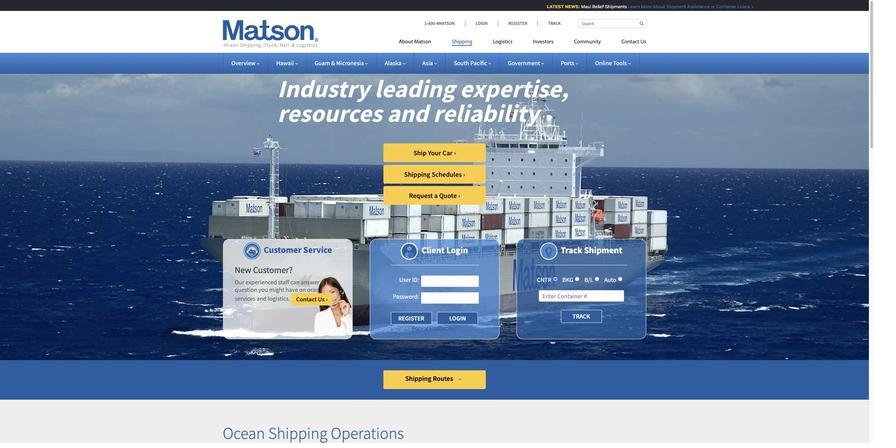 Task type: describe. For each thing, give the bounding box(es) containing it.
image of smiling customer service agent ready to help. image
[[314, 277, 353, 334]]

our experienced staff can answer any question you might have on ocean services and logistics.
[[235, 278, 330, 303]]

B/L radio
[[595, 277, 600, 281]]

tariff rates/rules link
[[446, 147, 526, 161]]

about matson link
[[399, 36, 442, 50]]

any
[[321, 278, 330, 286]]

shipping routes link
[[383, 371, 486, 389]]

track for track shipment
[[561, 245, 582, 256]]

shipping down services link
[[499, 93, 516, 99]]

shipping schedules
[[453, 136, 492, 142]]

CNTR radio
[[553, 277, 558, 281]]

ship your car ›
[[414, 149, 456, 157]]

customer
[[264, 244, 302, 255]]

contact for contact us
[[622, 39, 640, 45]]

industry leading expertise, resources and reliability
[[277, 73, 569, 129]]

1-800-4matson link
[[425, 20, 465, 26]]

experienced
[[246, 278, 277, 286]]

government
[[508, 59, 540, 67]]

800-
[[428, 20, 437, 26]]

fuels
[[463, 122, 473, 128]]

alaska link
[[385, 59, 406, 67]]

on
[[299, 286, 306, 294]]

bkg
[[563, 276, 573, 284]]

tools
[[613, 59, 627, 67]]

1 horizontal spatial shipment
[[665, 4, 685, 9]]

learn more about shipment assistance or container loans > link
[[627, 4, 752, 9]]

services and
[[235, 295, 267, 303]]

client login
[[422, 245, 468, 256]]

about matson
[[399, 39, 431, 45]]

question
[[235, 286, 257, 294]]

1-800-4matson
[[425, 20, 455, 26]]

resources
[[277, 98, 382, 129]]

staff
[[278, 278, 289, 286]]

shipping for shipping routes
[[405, 374, 432, 383]]

logistics
[[493, 39, 513, 45]]

› right the u.s.
[[463, 170, 465, 179]]

contact us
[[622, 39, 646, 45]]

quote request
[[453, 107, 482, 113]]

password:
[[393, 293, 419, 300]]

top menu navigation
[[399, 36, 646, 50]]

bulk
[[453, 122, 462, 128]]

user
[[399, 276, 411, 284]]

new customer?
[[235, 264, 293, 276]]

1 horizontal spatial login
[[476, 20, 488, 26]]

track shipment
[[561, 245, 622, 256]]

reliability
[[433, 98, 539, 129]]

auto
[[605, 276, 616, 284]]

blue matson logo with ocean, shipping, truck, rail and logistics written beneath it. image
[[223, 20, 318, 48]]

shipping routes
[[405, 374, 453, 383]]

Search search field
[[578, 19, 646, 28]]

relief
[[591, 4, 602, 9]]

demurrage
[[491, 165, 513, 171]]

ports
[[561, 59, 574, 67]]

login link
[[465, 20, 498, 26]]

container inside refrigerated container shipping link
[[478, 93, 498, 99]]

1 horizontal spatial about
[[651, 4, 664, 9]]

more
[[639, 4, 650, 9]]

1 vertical spatial and
[[482, 165, 490, 171]]

customer service
[[264, 244, 332, 255]]

shipping schedules ›
[[404, 170, 465, 179]]

latest news: maui relief shipments learn more about shipment assistance or container loans >
[[545, 4, 752, 9]]

expertise,
[[460, 73, 569, 104]]

guam & micronesia link
[[315, 59, 368, 67]]

industry
[[277, 73, 370, 104]]

assistance
[[686, 4, 708, 9]]

refrigerated
[[453, 93, 477, 99]]

about inside top menu navigation
[[399, 39, 413, 45]]

have
[[286, 286, 298, 294]]

our
[[235, 278, 244, 286]]

request a quote › link
[[384, 186, 486, 205]]

ship
[[414, 149, 427, 157]]

user id:
[[399, 276, 419, 284]]

forgot password?
[[412, 325, 457, 332]]

u.s. detention and demurrage
[[453, 165, 513, 171]]

latest
[[545, 4, 562, 9]]

or
[[709, 4, 714, 9]]

micronesia
[[336, 59, 364, 67]]

new
[[235, 264, 251, 276]]

overview link
[[231, 59, 260, 67]]

car
[[443, 149, 453, 157]]

contact us south pacific link
[[446, 175, 526, 190]]

› right car
[[454, 149, 456, 157]]

b/l
[[585, 276, 593, 284]]

quote request link
[[446, 103, 526, 118]]

u.s. detention and demurrage link
[[446, 161, 526, 175]]

track for track button on the bottom of page
[[573, 313, 590, 321]]

south pacific link
[[454, 59, 491, 67]]

Password: password field
[[421, 292, 479, 304]]

u.s.
[[453, 165, 461, 171]]

south pacific
[[454, 59, 487, 67]]

› down any
[[326, 296, 328, 303]]

tariff rates/rules
[[453, 151, 487, 157]]

1 horizontal spatial container
[[715, 4, 735, 9]]

Auto radio
[[618, 277, 623, 281]]

ship your car › link
[[384, 143, 486, 162]]

1 horizontal spatial south
[[475, 180, 487, 186]]



Task type: locate. For each thing, give the bounding box(es) containing it.
hawaii link
[[276, 59, 298, 67]]

contact us ›
[[296, 296, 328, 303]]

2 vertical spatial contact
[[296, 296, 317, 303]]

Enter Container # text field
[[539, 290, 624, 302]]

quote
[[453, 107, 465, 113], [439, 191, 457, 200]]

2 vertical spatial us
[[318, 296, 325, 303]]

4matson
[[437, 20, 455, 26]]

learn
[[627, 4, 638, 9]]

schedules
[[471, 136, 492, 142], [432, 170, 462, 179]]

track down latest
[[548, 20, 561, 26]]

online tools link
[[595, 59, 631, 67]]

ports link
[[561, 59, 579, 67]]

0 horizontal spatial schedules
[[432, 170, 462, 179]]

us for contact us
[[641, 39, 646, 45]]

pacific down 'demurrage'
[[488, 180, 501, 186]]

1 horizontal spatial and
[[482, 165, 490, 171]]

BKG radio
[[575, 277, 580, 281]]

2 horizontal spatial contact
[[622, 39, 640, 45]]

overview
[[231, 59, 256, 67]]

and inside industry leading expertise, resources and reliability
[[387, 98, 428, 129]]

register
[[509, 20, 527, 26], [398, 315, 424, 322]]

1 vertical spatial us
[[469, 180, 474, 186]]

1 vertical spatial track
[[561, 245, 582, 256]]

0 vertical spatial south
[[454, 59, 469, 67]]

about right more
[[651, 4, 664, 9]]

contact us › link
[[291, 294, 332, 306]]

us for contact us south pacific
[[469, 180, 474, 186]]

0 vertical spatial register link
[[498, 20, 538, 26]]

request
[[466, 107, 482, 113], [409, 191, 433, 200]]

1 vertical spatial login
[[447, 245, 468, 256]]

0 vertical spatial and
[[387, 98, 428, 129]]

shipping down ship
[[404, 170, 431, 179]]

0 horizontal spatial login
[[447, 245, 468, 256]]

container right or
[[715, 4, 735, 9]]

search image
[[640, 21, 644, 26]]

government link
[[508, 59, 544, 67]]

contact inside 'contact us ›' link
[[296, 296, 317, 303]]

0 horizontal spatial request
[[409, 191, 433, 200]]

track inside button
[[573, 313, 590, 321]]

1 horizontal spatial pacific
[[488, 180, 501, 186]]

None button
[[437, 312, 478, 325]]

shipping left routes
[[405, 374, 432, 383]]

contact inside contact us south pacific link
[[453, 180, 468, 186]]

contact down on
[[296, 296, 317, 303]]

us for contact us ›
[[318, 296, 325, 303]]

1 vertical spatial pacific
[[488, 180, 501, 186]]

loans
[[736, 4, 748, 9]]

a
[[434, 191, 438, 200]]

contact down the u.s.
[[453, 180, 468, 186]]

id:
[[412, 276, 419, 284]]

you
[[259, 286, 268, 294]]

quote right a
[[439, 191, 457, 200]]

0 horizontal spatial us
[[318, 296, 325, 303]]

contact inside contact us link
[[622, 39, 640, 45]]

1 horizontal spatial request
[[466, 107, 482, 113]]

us
[[641, 39, 646, 45], [469, 180, 474, 186], [318, 296, 325, 303]]

1 vertical spatial quote
[[439, 191, 457, 200]]

schedules down car
[[432, 170, 462, 179]]

0 horizontal spatial pacific
[[471, 59, 487, 67]]

shipping for shipping schedules
[[453, 136, 470, 142]]

register up 'forgot'
[[398, 315, 424, 322]]

shipping link
[[442, 36, 483, 50]]

schedules for shipping schedules ›
[[432, 170, 462, 179]]

shipment
[[665, 4, 685, 9], [584, 245, 622, 256]]

register for rightmost register link
[[509, 20, 527, 26]]

us down detention
[[469, 180, 474, 186]]

1 vertical spatial south
[[475, 180, 487, 186]]

1-
[[425, 20, 428, 26]]

User ID: text field
[[421, 276, 479, 287]]

contact
[[622, 39, 640, 45], [453, 180, 468, 186], [296, 296, 317, 303]]

0 vertical spatial pacific
[[471, 59, 487, 67]]

service
[[303, 244, 332, 255]]

1 horizontal spatial us
[[469, 180, 474, 186]]

login up shipping link
[[476, 20, 488, 26]]

2 vertical spatial track
[[573, 313, 590, 321]]

container down services link
[[478, 93, 498, 99]]

bulk fuels link
[[446, 118, 526, 132]]

refrigerated container shipping
[[453, 93, 516, 99]]

logistics.
[[268, 295, 290, 303]]

matson
[[414, 39, 431, 45]]

0 horizontal spatial register
[[398, 315, 424, 322]]

0 horizontal spatial contact
[[296, 296, 317, 303]]

hawaii
[[276, 59, 294, 67]]

0 horizontal spatial south
[[454, 59, 469, 67]]

0 horizontal spatial and
[[387, 98, 428, 129]]

contact for contact us ›
[[296, 296, 317, 303]]

services
[[453, 78, 469, 84]]

register link up top menu navigation
[[498, 20, 538, 26]]

1 vertical spatial register
[[398, 315, 424, 322]]

schedules for shipping schedules
[[471, 136, 492, 142]]

register for the bottommost register link
[[398, 315, 424, 322]]

password?
[[430, 325, 457, 332]]

investors
[[533, 39, 554, 45]]

None search field
[[578, 19, 646, 28]]

detention
[[461, 165, 481, 171]]

bulk fuels
[[453, 122, 473, 128]]

forgot
[[412, 325, 429, 332]]

online
[[595, 59, 612, 67]]

0 vertical spatial register
[[509, 20, 527, 26]]

south down u.s. detention and demurrage
[[475, 180, 487, 186]]

news:
[[563, 4, 578, 9]]

ocean
[[307, 286, 323, 294]]

alaska
[[385, 59, 402, 67]]

your
[[428, 149, 441, 157]]

› down contact us south pacific on the top
[[458, 191, 460, 200]]

guam & micronesia
[[315, 59, 364, 67]]

shipping down bulk fuels
[[453, 136, 470, 142]]

2 horizontal spatial us
[[641, 39, 646, 45]]

schedules down bulk fuels "link"
[[471, 136, 492, 142]]

1 horizontal spatial schedules
[[471, 136, 492, 142]]

0 vertical spatial quote
[[453, 107, 465, 113]]

track for track link
[[548, 20, 561, 26]]

0 vertical spatial container
[[715, 4, 735, 9]]

1 horizontal spatial contact
[[453, 180, 468, 186]]

shipping inside top menu navigation
[[452, 39, 472, 45]]

track up bkg option
[[561, 245, 582, 256]]

track link
[[538, 20, 561, 26]]

shipping schedules › link
[[384, 165, 486, 184]]

register link down password:
[[391, 312, 432, 325]]

0 horizontal spatial container
[[478, 93, 498, 99]]

asia
[[422, 59, 433, 67]]

can
[[291, 278, 300, 286]]

pacific
[[471, 59, 487, 67], [488, 180, 501, 186]]

guam
[[315, 59, 330, 67]]

leading
[[375, 73, 455, 104]]

us down search image on the top of the page
[[641, 39, 646, 45]]

0 horizontal spatial about
[[399, 39, 413, 45]]

tariff
[[453, 151, 463, 157]]

shipment left 'assistance'
[[665, 4, 685, 9]]

shipping for shipping schedules ›
[[404, 170, 431, 179]]

>
[[750, 4, 752, 9]]

pacific up services link
[[471, 59, 487, 67]]

refrigerated container shipping link
[[446, 89, 526, 103]]

contact up the tools
[[622, 39, 640, 45]]

0 vertical spatial us
[[641, 39, 646, 45]]

0 vertical spatial schedules
[[471, 136, 492, 142]]

community
[[574, 39, 601, 45]]

us down ocean
[[318, 296, 325, 303]]

0 vertical spatial login
[[476, 20, 488, 26]]

shipping schedules link
[[446, 132, 526, 147]]

south
[[454, 59, 469, 67], [475, 180, 487, 186]]

cntr
[[537, 276, 551, 284]]

1 vertical spatial container
[[478, 93, 498, 99]]

1 vertical spatial about
[[399, 39, 413, 45]]

us inside top menu navigation
[[641, 39, 646, 45]]

1 vertical spatial shipment
[[584, 245, 622, 256]]

request left a
[[409, 191, 433, 200]]

request up fuels
[[466, 107, 482, 113]]

shipments
[[603, 4, 625, 9]]

contact us link
[[611, 36, 646, 50]]

1 vertical spatial request
[[409, 191, 433, 200]]

login right client
[[447, 245, 468, 256]]

0 vertical spatial contact
[[622, 39, 640, 45]]

about left the matson
[[399, 39, 413, 45]]

register up top menu navigation
[[509, 20, 527, 26]]

track down enter container # text field
[[573, 313, 590, 321]]

and
[[387, 98, 428, 129], [482, 165, 490, 171]]

0 horizontal spatial register link
[[391, 312, 432, 325]]

south up 'services'
[[454, 59, 469, 67]]

0 horizontal spatial shipment
[[584, 245, 622, 256]]

1 horizontal spatial register
[[509, 20, 527, 26]]

contact for contact us south pacific
[[453, 180, 468, 186]]

1 horizontal spatial register link
[[498, 20, 538, 26]]

shipping up south pacific
[[452, 39, 472, 45]]

1 vertical spatial register link
[[391, 312, 432, 325]]

shipment up b/l option
[[584, 245, 622, 256]]

routes
[[433, 374, 453, 383]]

services link
[[446, 74, 526, 89]]

1 vertical spatial schedules
[[432, 170, 462, 179]]

0 vertical spatial shipment
[[665, 4, 685, 9]]

login
[[476, 20, 488, 26], [447, 245, 468, 256]]

0 vertical spatial request
[[466, 107, 482, 113]]

quote up bulk
[[453, 107, 465, 113]]

0 vertical spatial about
[[651, 4, 664, 9]]

customer?
[[253, 264, 293, 276]]

0 vertical spatial track
[[548, 20, 561, 26]]

1 vertical spatial contact
[[453, 180, 468, 186]]

contact us south pacific
[[453, 180, 501, 186]]

shipping for shipping
[[452, 39, 472, 45]]

online tools
[[595, 59, 627, 67]]



Task type: vqa. For each thing, say whether or not it's contained in the screenshot.
the Refrigerated Container Shipping link
yes



